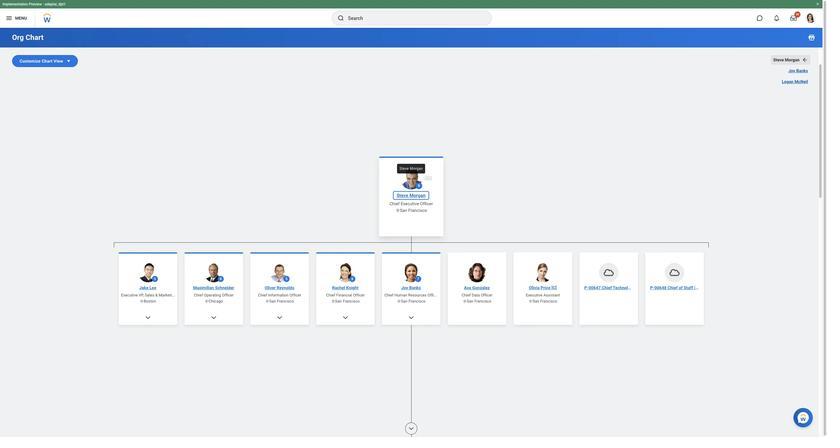 Task type: locate. For each thing, give the bounding box(es) containing it.
morgan inside tooltip
[[410, 167, 423, 171]]

0 horizontal spatial 5
[[154, 277, 156, 281]]

chief left of
[[668, 285, 678, 290]]

0 horizontal spatial 8
[[220, 277, 222, 281]]

morgan up joy banks button
[[786, 57, 800, 62]]

3 location image from the left
[[463, 299, 467, 303]]

location image down information
[[266, 299, 270, 303]]

location image down vp,
[[140, 299, 144, 303]]

steve inside button
[[774, 57, 785, 62]]

0 horizontal spatial chevron down image
[[145, 315, 151, 321]]

san francisco for gonzalez
[[467, 299, 492, 303]]

arrow left image
[[803, 57, 809, 63]]

chevron down image for lee
[[145, 315, 151, 321]]

1 5 from the left
[[154, 277, 156, 281]]

1 p- from the left
[[585, 285, 589, 290]]

sales
[[145, 293, 154, 297]]

joy banks up mcneil
[[789, 68, 809, 73]]

steve morgan button
[[772, 55, 811, 65]]

san francisco down chief information officer
[[270, 299, 294, 303]]

1 vertical spatial joy banks
[[402, 285, 421, 290]]

0 horizontal spatial joy
[[402, 285, 409, 290]]

francisco down chief executive officer
[[409, 208, 427, 213]]

francisco
[[409, 208, 427, 213], [277, 299, 294, 303], [343, 299, 360, 303], [409, 299, 426, 303], [475, 299, 492, 303], [541, 299, 558, 303]]

information
[[268, 293, 289, 297]]

chief
[[390, 201, 400, 206], [602, 285, 612, 290], [668, 285, 678, 290], [194, 293, 203, 297], [258, 293, 267, 297], [327, 293, 336, 297], [385, 293, 394, 297], [462, 293, 471, 297]]

oliver reynolds link
[[262, 285, 297, 291]]

lee
[[150, 285, 156, 290]]

location image down chief executive officer
[[396, 208, 400, 213]]

morgan down 9
[[410, 193, 426, 198]]

logan
[[783, 79, 794, 84]]

0 vertical spatial banks
[[797, 68, 809, 73]]

1 vertical spatial steve
[[400, 167, 409, 171]]

2 8 from the left
[[352, 277, 354, 281]]

2 5 from the left
[[286, 277, 288, 281]]

data
[[472, 293, 480, 297]]

san down financial
[[335, 299, 342, 303]]

1 chevron down image from the left
[[145, 315, 151, 321]]

2 vertical spatial steve
[[397, 193, 409, 198]]

joy banks up chief human resources officer
[[402, 285, 421, 290]]

steve morgan for steve morgan "link"
[[397, 193, 426, 198]]

chief left human
[[385, 293, 394, 297]]

2 vertical spatial steve morgan
[[397, 193, 426, 198]]

logan mcneil button
[[780, 77, 811, 86]]

human
[[395, 293, 408, 297]]

joy
[[789, 68, 796, 73], [402, 285, 409, 290]]

san down human
[[401, 299, 408, 303]]

p-00648 chief of staff (unfilled) link
[[648, 285, 712, 291]]

8 for knight
[[352, 277, 354, 281]]

banks
[[797, 68, 809, 73], [410, 285, 421, 290]]

chief down steve morgan "link"
[[390, 201, 400, 206]]

chief for joy banks
[[385, 293, 394, 297]]

4 location image from the left
[[529, 299, 533, 303]]

steve inside "link"
[[397, 193, 409, 198]]

p- for 00648
[[651, 285, 655, 290]]

staff
[[684, 285, 694, 290]]

30 button
[[788, 11, 801, 25]]

francisco down the chief financial officer
[[343, 299, 360, 303]]

1 vertical spatial joy
[[402, 285, 409, 290]]

officer left (cto)
[[637, 285, 649, 290]]

steve
[[774, 57, 785, 62], [400, 167, 409, 171], [397, 193, 409, 198]]

francisco down the assistant
[[541, 299, 558, 303]]

price
[[541, 285, 551, 290]]

1 horizontal spatial 8
[[352, 277, 354, 281]]

chief operating officer
[[194, 293, 234, 297]]

officer
[[420, 201, 433, 206], [637, 285, 649, 290], [222, 293, 234, 297], [290, 293, 301, 297], [353, 293, 365, 297], [428, 293, 440, 297], [481, 293, 493, 297]]

joy banks button
[[787, 66, 811, 76]]

chief financial officer
[[327, 293, 365, 297]]

financial
[[337, 293, 352, 297]]

san francisco for knight
[[335, 299, 360, 303]]

chief for rachel knight
[[327, 293, 336, 297]]

steve up chief executive officer
[[397, 193, 409, 198]]

0 horizontal spatial executive
[[121, 293, 138, 297]]

location image for oliver
[[266, 299, 270, 303]]

banks up mcneil
[[797, 68, 809, 73]]

san francisco
[[400, 208, 427, 213], [270, 299, 294, 303], [335, 299, 360, 303], [401, 299, 426, 303], [467, 299, 492, 303], [533, 299, 558, 303]]

2 location image from the left
[[332, 299, 335, 303]]

francisco for price
[[541, 299, 558, 303]]

san down executive assistant
[[533, 299, 540, 303]]

notifications large image
[[774, 15, 780, 21]]

morgan for steve morgan "link"
[[410, 193, 426, 198]]

related actions image
[[426, 176, 431, 181]]

5 up reynolds
[[286, 277, 288, 281]]

chief human resources officer
[[385, 293, 440, 297]]

francisco down chief data officer
[[475, 299, 492, 303]]

san francisco down the chief financial officer
[[335, 299, 360, 303]]

menu
[[15, 16, 27, 20]]

marketing
[[159, 293, 176, 297]]

1 vertical spatial banks
[[410, 285, 421, 290]]

steve inside tooltip
[[400, 167, 409, 171]]

officer down gonzalez
[[481, 293, 493, 297]]

location image
[[396, 208, 400, 213], [205, 299, 209, 303], [266, 299, 270, 303], [397, 299, 401, 303]]

banks inside button
[[797, 68, 809, 73]]

executive left vp,
[[121, 293, 138, 297]]

san for olivia
[[533, 299, 540, 303]]

location image for maximilian
[[205, 299, 209, 303]]

san francisco down executive assistant
[[533, 299, 558, 303]]

1 horizontal spatial 5
[[286, 277, 288, 281]]

chevron down image
[[211, 315, 217, 321], [277, 315, 283, 321], [343, 315, 349, 321], [409, 426, 415, 432]]

location image down the operating
[[205, 299, 209, 303]]

technology
[[613, 285, 636, 290]]

customize
[[20, 59, 41, 63]]

san for ava
[[467, 299, 474, 303]]

0 vertical spatial chart
[[26, 33, 44, 42]]

steve up logan
[[774, 57, 785, 62]]

san down chief executive officer
[[400, 208, 408, 213]]

chief right 00647
[[602, 285, 612, 290]]

customize chart view button
[[12, 55, 78, 67]]

location image down the chief financial officer
[[332, 299, 335, 303]]

chief down oliver
[[258, 293, 267, 297]]

chart inside button
[[42, 59, 53, 63]]

vp,
[[139, 293, 144, 297]]

30
[[797, 13, 800, 16]]

1 8 from the left
[[220, 277, 222, 281]]

location image for olivia price [c]
[[529, 299, 533, 303]]

2 chevron down image from the left
[[409, 315, 415, 321]]

morgan inside "link"
[[410, 193, 426, 198]]

2 (unfilled) from the left
[[695, 285, 712, 290]]

chevron down image down boston
[[145, 315, 151, 321]]

executive down olivia
[[526, 293, 543, 297]]

location image
[[140, 299, 144, 303], [332, 299, 335, 303], [463, 299, 467, 303], [529, 299, 533, 303]]

assistant
[[544, 293, 560, 297]]

morgan
[[786, 57, 800, 62], [410, 167, 423, 171], [410, 193, 426, 198]]

san down information
[[270, 299, 276, 303]]

steve morgan up chief executive officer
[[397, 193, 426, 198]]

san francisco for banks
[[401, 299, 426, 303]]

1 location image from the left
[[140, 299, 144, 303]]

5 up the "lee"
[[154, 277, 156, 281]]

executive
[[401, 201, 419, 206], [121, 293, 138, 297], [526, 293, 543, 297]]

chief down ava
[[462, 293, 471, 297]]

san francisco down chief executive officer
[[400, 208, 427, 213]]

knight
[[346, 285, 359, 290]]

Search Workday  search field
[[348, 11, 480, 25]]

executive assistant
[[526, 293, 560, 297]]

p-00647 chief technology officer (cto) (unfilled)
[[585, 285, 680, 290]]

location image down chief data officer
[[463, 299, 467, 303]]

(unfilled) right staff in the right of the page
[[695, 285, 712, 290]]

(unfilled) right (cto)
[[663, 285, 680, 290]]

executive for jake lee
[[121, 293, 138, 297]]

chevron down image for banks
[[409, 315, 415, 321]]

officer for rachel knight
[[353, 293, 365, 297]]

rachel knight
[[332, 285, 359, 290]]

8
[[220, 277, 222, 281], [352, 277, 354, 281]]

inbox large image
[[791, 15, 797, 21]]

san francisco down chief data officer
[[467, 299, 492, 303]]

steve morgan up 9
[[400, 167, 423, 171]]

0 vertical spatial joy
[[789, 68, 796, 73]]

joy inside joy banks button
[[789, 68, 796, 73]]

chief down maximilian in the bottom left of the page
[[194, 293, 203, 297]]

-
[[43, 2, 44, 6]]

morgan up 9
[[410, 167, 423, 171]]

steve morgan
[[774, 57, 800, 62], [400, 167, 423, 171], [397, 193, 426, 198]]

1 horizontal spatial executive
[[401, 201, 419, 206]]

location image down human
[[397, 299, 401, 303]]

chevron down image down chief human resources officer
[[409, 315, 415, 321]]

0 horizontal spatial joy banks
[[402, 285, 421, 290]]

location image for rachel knight
[[332, 299, 335, 303]]

schneider
[[215, 285, 234, 290]]

1 horizontal spatial banks
[[797, 68, 809, 73]]

chart left the "view"
[[42, 59, 53, 63]]

1 horizontal spatial (unfilled)
[[695, 285, 712, 290]]

steve up steve morgan "link"
[[400, 167, 409, 171]]

1 horizontal spatial joy
[[789, 68, 796, 73]]

1 vertical spatial steve morgan
[[400, 167, 423, 171]]

officer down reynolds
[[290, 293, 301, 297]]

steve morgan inside tooltip
[[400, 167, 423, 171]]

san
[[400, 208, 408, 213], [270, 299, 276, 303], [335, 299, 342, 303], [401, 299, 408, 303], [467, 299, 474, 303], [533, 299, 540, 303]]

p-00648 chief of staff (unfilled)
[[651, 285, 712, 290]]

officer down steve morgan "link"
[[420, 201, 433, 206]]

1 vertical spatial morgan
[[410, 167, 423, 171]]

chicago
[[209, 299, 223, 303]]

francisco down the resources
[[409, 299, 426, 303]]

(unfilled)
[[663, 285, 680, 290], [695, 285, 712, 290]]

joy down steve morgan button
[[789, 68, 796, 73]]

san down 'data'
[[467, 299, 474, 303]]

officer down knight
[[353, 293, 365, 297]]

rachel
[[332, 285, 345, 290]]

chief for ava gonzalez
[[462, 293, 471, 297]]

oliver
[[265, 285, 276, 290]]

steve morgan inside "link"
[[397, 193, 426, 198]]

chevron down image
[[145, 315, 151, 321], [409, 315, 415, 321]]

oliver reynolds
[[265, 285, 295, 290]]

morgan inside button
[[786, 57, 800, 62]]

ava
[[465, 285, 472, 290]]

(cto)
[[651, 285, 662, 290]]

location image down executive assistant
[[529, 299, 533, 303]]

officer down schneider
[[222, 293, 234, 297]]

steve morgan up joy banks button
[[774, 57, 800, 62]]

location image for jake lee
[[140, 299, 144, 303]]

1 vertical spatial chart
[[42, 59, 53, 63]]

0 vertical spatial steve
[[774, 57, 785, 62]]

0 horizontal spatial p-
[[585, 285, 589, 290]]

san francisco down chief human resources officer
[[401, 299, 426, 303]]

francisco down chief information officer
[[277, 299, 294, 303]]

0 horizontal spatial banks
[[410, 285, 421, 290]]

5
[[154, 277, 156, 281], [286, 277, 288, 281]]

1 horizontal spatial p-
[[651, 285, 655, 290]]

francisco for banks
[[409, 299, 426, 303]]

profile logan mcneil image
[[806, 13, 816, 24]]

p-
[[585, 285, 589, 290], [651, 285, 655, 290]]

0 vertical spatial joy banks
[[789, 68, 809, 73]]

2 horizontal spatial executive
[[526, 293, 543, 297]]

2 vertical spatial morgan
[[410, 193, 426, 198]]

chart right org
[[26, 33, 44, 42]]

ava gonzalez
[[465, 285, 490, 290]]

resources
[[409, 293, 427, 297]]

8 up knight
[[352, 277, 354, 281]]

chart
[[26, 33, 44, 42], [42, 59, 53, 63]]

banks up the resources
[[410, 285, 421, 290]]

2 p- from the left
[[651, 285, 655, 290]]

0 vertical spatial morgan
[[786, 57, 800, 62]]

org chart
[[12, 33, 44, 42]]

0 vertical spatial steve morgan
[[774, 57, 800, 62]]

1 horizontal spatial chevron down image
[[409, 315, 415, 321]]

chief down rachel
[[327, 293, 336, 297]]

8 up schneider
[[220, 277, 222, 281]]

joy banks
[[789, 68, 809, 73], [402, 285, 421, 290]]

steve morgan link
[[394, 192, 429, 199]]

chief executive officer
[[390, 201, 433, 206]]

executive for olivia price [c]
[[526, 293, 543, 297]]

1 horizontal spatial joy banks
[[789, 68, 809, 73]]

0 horizontal spatial (unfilled)
[[663, 285, 680, 290]]

chief information officer
[[258, 293, 301, 297]]

officer for ava gonzalez
[[481, 293, 493, 297]]

executive down steve morgan "link"
[[401, 201, 419, 206]]

joy up human
[[402, 285, 409, 290]]



Task type: vqa. For each thing, say whether or not it's contained in the screenshot.
JOY BANKS button
yes



Task type: describe. For each thing, give the bounding box(es) containing it.
executive vp, sales & marketing
[[121, 293, 176, 297]]

chief for maximilian schneider
[[194, 293, 203, 297]]

1 (unfilled) from the left
[[663, 285, 680, 290]]

chart for customize
[[42, 59, 53, 63]]

location image for steve
[[396, 208, 400, 213]]

mcneil
[[795, 79, 809, 84]]

close environment banner image
[[817, 2, 820, 6]]

customize chart view
[[20, 59, 63, 63]]

chevron down image for reynolds
[[277, 315, 283, 321]]

maximilian schneider
[[193, 285, 234, 290]]

san francisco for morgan
[[400, 208, 427, 213]]

chevron down image for schneider
[[211, 315, 217, 321]]

francisco for reynolds
[[277, 299, 294, 303]]

location image for ava gonzalez
[[463, 299, 467, 303]]

reynolds
[[277, 285, 295, 290]]

morgan for steve morgan tooltip
[[410, 167, 423, 171]]

caret down image
[[66, 58, 72, 64]]

search image
[[337, 15, 345, 22]]

jake
[[139, 285, 149, 290]]

preview
[[29, 2, 42, 6]]

chief for steve morgan
[[390, 201, 400, 206]]

menu button
[[0, 8, 35, 28]]

p- for 00647
[[585, 285, 589, 290]]

maximilian
[[193, 285, 214, 290]]

5 for lee
[[154, 277, 156, 281]]

jake lee link
[[137, 285, 159, 291]]

banks inside steve morgan, steve morgan, 9 direct reports element
[[410, 285, 421, 290]]

adeptai_dpt1
[[45, 2, 66, 6]]

san francisco for price
[[533, 299, 558, 303]]

print org chart image
[[809, 34, 816, 41]]

san for steve
[[400, 208, 408, 213]]

5 for reynolds
[[286, 277, 288, 281]]

implementation preview -   adeptai_dpt1
[[2, 2, 66, 6]]

of
[[679, 285, 683, 290]]

officer for steve morgan
[[420, 201, 433, 206]]

olivia price [c]
[[529, 285, 557, 290]]

&
[[155, 293, 158, 297]]

logan mcneil
[[783, 79, 809, 84]]

san francisco for reynolds
[[270, 299, 294, 303]]

steve morgan inside button
[[774, 57, 800, 62]]

7
[[418, 277, 420, 281]]

steve for steve morgan tooltip
[[400, 167, 409, 171]]

chief for oliver reynolds
[[258, 293, 267, 297]]

view
[[54, 59, 63, 63]]

p-00647 chief technology officer (cto) (unfilled) link
[[582, 285, 680, 291]]

joy banks inside button
[[789, 68, 809, 73]]

san for joy
[[401, 299, 408, 303]]

joy banks inside steve morgan, steve morgan, 9 direct reports element
[[402, 285, 421, 290]]

org
[[12, 33, 24, 42]]

maximilian schneider link
[[191, 285, 237, 291]]

steve morgan, steve morgan, 9 direct reports element
[[114, 248, 712, 437]]

jake lee
[[139, 285, 156, 290]]

officer right the resources
[[428, 293, 440, 297]]

boston
[[144, 299, 156, 303]]

00647
[[589, 285, 601, 290]]

san for oliver
[[270, 299, 276, 303]]

joy inside joy banks link
[[402, 285, 409, 290]]

org chart main content
[[0, 2, 823, 437]]

8 for schneider
[[220, 277, 222, 281]]

9
[[418, 183, 420, 188]]

chief data officer
[[462, 293, 493, 297]]

ava gonzalez link
[[462, 285, 493, 291]]

operating
[[204, 293, 221, 297]]

olivia price [c] link
[[527, 285, 560, 291]]

[c]
[[552, 285, 557, 290]]

francisco for morgan
[[409, 208, 427, 213]]

chevron down image for knight
[[343, 315, 349, 321]]

joy banks link
[[399, 285, 424, 291]]

steve morgan for steve morgan tooltip
[[400, 167, 423, 171]]

olivia
[[529, 285, 540, 290]]

00648
[[655, 285, 667, 290]]

francisco for gonzalez
[[475, 299, 492, 303]]

menu banner
[[0, 0, 823, 28]]

steve for steve morgan "link"
[[397, 193, 409, 198]]

officer for maximilian schneider
[[222, 293, 234, 297]]

implementation
[[2, 2, 28, 6]]

location image for joy
[[397, 299, 401, 303]]

rachel knight link
[[330, 285, 361, 291]]

steve morgan tooltip
[[396, 163, 427, 175]]

officer for oliver reynolds
[[290, 293, 301, 297]]

chart for org
[[26, 33, 44, 42]]

francisco for knight
[[343, 299, 360, 303]]

gonzalez
[[473, 285, 490, 290]]

san for rachel
[[335, 299, 342, 303]]

justify image
[[5, 15, 13, 22]]



